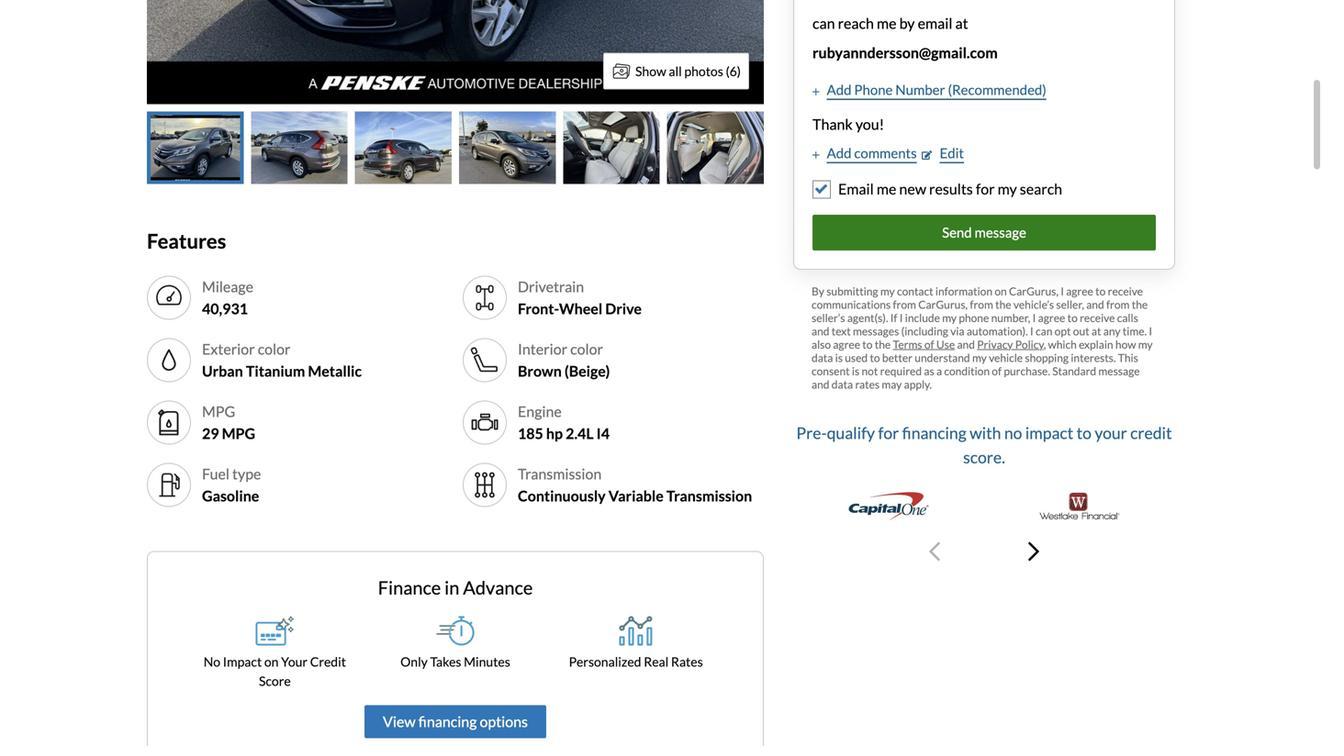Task type: locate. For each thing, give the bounding box(es) containing it.
1 vertical spatial at
[[1092, 324, 1102, 338]]

1 me from the top
[[877, 14, 897, 32]]

to down "agent(s)."
[[863, 338, 873, 351]]

i right time. at right
[[1149, 324, 1153, 338]]

view financing options button
[[365, 706, 546, 739]]

my up if
[[881, 284, 895, 298]]

add down thank
[[827, 145, 852, 161]]

1 vertical spatial plus image
[[813, 150, 820, 160]]

color inside exterior color urban titanium metallic
[[258, 340, 291, 358]]

add inside button
[[827, 81, 852, 98]]

transmission continuously variable transmission
[[518, 465, 752, 505]]

view vehicle photo 1 image
[[147, 112, 244, 184]]

the left terms
[[875, 338, 891, 351]]

0 vertical spatial of
[[925, 338, 935, 351]]

2 plus image from the top
[[813, 150, 820, 160]]

message down how
[[1099, 364, 1140, 378]]

fuel type image
[[154, 471, 184, 500]]

my
[[998, 180, 1017, 198], [881, 284, 895, 298], [942, 311, 957, 324], [1139, 338, 1153, 351], [973, 351, 987, 364]]

reach
[[838, 14, 874, 32]]

to left your
[[1077, 423, 1092, 443]]

1 horizontal spatial can
[[1036, 324, 1053, 338]]

transmission up continuously
[[518, 465, 602, 483]]

include
[[905, 311, 940, 324]]

0 horizontal spatial color
[[258, 340, 291, 358]]

financing right view
[[419, 713, 477, 731]]

1 horizontal spatial of
[[992, 364, 1002, 378]]

score.
[[964, 448, 1006, 467]]

add comments button
[[813, 143, 917, 163]]

receive
[[1108, 284, 1143, 298], [1080, 311, 1115, 324]]

finance in advance
[[378, 577, 533, 599]]

0 vertical spatial message
[[975, 224, 1027, 241]]

on
[[995, 284, 1007, 298], [264, 654, 279, 670]]

i
[[1061, 284, 1064, 298], [900, 311, 903, 324], [1033, 311, 1036, 324], [1030, 324, 1034, 338], [1149, 324, 1153, 338]]

pre-
[[797, 423, 827, 443]]

view
[[383, 713, 416, 731]]

1 horizontal spatial financing
[[903, 423, 967, 443]]

0 vertical spatial transmission
[[518, 465, 602, 483]]

the
[[996, 298, 1012, 311], [1132, 298, 1148, 311], [875, 338, 891, 351]]

at
[[956, 14, 969, 32], [1092, 324, 1102, 338]]

add for add phone number (recommended)
[[827, 81, 852, 98]]

by
[[900, 14, 915, 32]]

plus image for add phone number (recommended)
[[813, 87, 820, 96]]

1 horizontal spatial at
[[1092, 324, 1102, 338]]

interior color brown (beige)
[[518, 340, 610, 380]]

receive up calls at top right
[[1108, 284, 1143, 298]]

also
[[812, 338, 831, 351]]

color for interior color
[[570, 340, 603, 358]]

add inside button
[[827, 145, 852, 161]]

credit
[[310, 654, 346, 670]]

for right results
[[976, 180, 995, 198]]

1 color from the left
[[258, 340, 291, 358]]

messages
[[853, 324, 899, 338]]

message right send
[[975, 224, 1027, 241]]

add left phone
[[827, 81, 852, 98]]

interior color image
[[470, 346, 500, 375]]

1 vertical spatial mpg
[[222, 425, 255, 443]]

color inside interior color brown (beige)
[[570, 340, 603, 358]]

terms of use link
[[893, 338, 955, 351]]

takes
[[430, 654, 462, 670]]

plus image inside add comments button
[[813, 150, 820, 160]]

1 vertical spatial message
[[1099, 364, 1140, 378]]

rates
[[855, 378, 880, 391]]

to right used at the top right
[[870, 351, 880, 364]]

used
[[845, 351, 868, 364]]

plus image up thank
[[813, 87, 820, 96]]

email
[[839, 180, 874, 198]]

is
[[835, 351, 843, 364], [852, 364, 860, 378]]

vehicle
[[989, 351, 1023, 364]]

engine
[[518, 403, 562, 421]]

on inside by submitting my contact information on cargurus, i agree to receive communications from cargurus, from the vehicle's seller, and from the seller's agent(s). if i include my phone number, i agree to receive calls and text messages (including via automation). i can opt out at any time. i also agree to the
[[995, 284, 1007, 298]]

0 horizontal spatial agree
[[833, 338, 861, 351]]

from up any
[[1107, 298, 1130, 311]]

2 color from the left
[[570, 340, 603, 358]]

only
[[401, 654, 428, 670]]

chevron left image
[[929, 541, 940, 563]]

vehicle's
[[1014, 298, 1054, 311]]

1 horizontal spatial transmission
[[667, 487, 752, 505]]

financing inside the pre-qualify for financing with no impact to your credit score.
[[903, 423, 967, 443]]

0 horizontal spatial on
[[264, 654, 279, 670]]

(6)
[[726, 63, 741, 79]]

impact
[[1026, 423, 1074, 443]]

mpg
[[202, 403, 235, 421], [222, 425, 255, 443]]

0 horizontal spatial financing
[[419, 713, 477, 731]]

plus image down thank
[[813, 150, 820, 160]]

1 plus image from the top
[[813, 87, 820, 96]]

0 horizontal spatial of
[[925, 338, 935, 351]]

,
[[1044, 338, 1046, 351]]

0 horizontal spatial can
[[813, 14, 835, 32]]

0 vertical spatial on
[[995, 284, 1007, 298]]

0 vertical spatial can
[[813, 14, 835, 32]]

the up automation).
[[996, 298, 1012, 311]]

how
[[1116, 338, 1137, 351]]

transmission right 'variable'
[[667, 487, 752, 505]]

1 horizontal spatial color
[[570, 340, 603, 358]]

mpg image
[[154, 408, 184, 438]]

receive up explain
[[1080, 311, 1115, 324]]

my left search
[[998, 180, 1017, 198]]

area.
[[1086, 0, 1118, 3]]

3 from from the left
[[1107, 298, 1130, 311]]

impact
[[223, 654, 262, 670]]

send
[[942, 224, 972, 241]]

2 horizontal spatial from
[[1107, 298, 1130, 311]]

at right 'out'
[[1092, 324, 1102, 338]]

0 horizontal spatial message
[[975, 224, 1027, 241]]

results
[[930, 180, 973, 198]]

financing left with
[[903, 423, 967, 443]]

search
[[1020, 180, 1063, 198]]

color up titanium in the left of the page
[[258, 340, 291, 358]]

0 vertical spatial plus image
[[813, 87, 820, 96]]

1 vertical spatial me
[[877, 180, 897, 198]]

urban
[[202, 362, 243, 380]]

my left phone
[[942, 311, 957, 324]]

of left use
[[925, 338, 935, 351]]

transmission
[[518, 465, 602, 483], [667, 487, 752, 505]]

plus image
[[813, 87, 820, 96], [813, 150, 820, 160]]

i4
[[597, 425, 610, 443]]

1 add from the top
[[827, 81, 852, 98]]

metallic
[[308, 362, 362, 380]]

comments
[[854, 145, 917, 161]]

for right qualify
[[878, 423, 899, 443]]

agree up 'out'
[[1066, 284, 1094, 298]]

0 horizontal spatial transmission
[[518, 465, 602, 483]]

minutes
[[464, 654, 511, 670]]

data down text
[[812, 351, 833, 364]]

email
[[918, 14, 953, 32]]

send message button
[[813, 215, 1156, 251]]

cargurus, up number,
[[1009, 284, 1059, 298]]

i right if
[[900, 311, 903, 324]]

0 horizontal spatial at
[[956, 14, 969, 32]]

at inside area. you can reach me by email at
[[956, 14, 969, 32]]

0 vertical spatial at
[[956, 14, 969, 32]]

1 vertical spatial add
[[827, 145, 852, 161]]

2 add from the top
[[827, 145, 852, 161]]

can left opt
[[1036, 324, 1053, 338]]

of down privacy at the right
[[992, 364, 1002, 378]]

from up (including
[[893, 298, 917, 311]]

agree right also
[[833, 338, 861, 351]]

can
[[813, 14, 835, 32], [1036, 324, 1053, 338]]

40,931
[[202, 300, 248, 318]]

is left used at the top right
[[835, 351, 843, 364]]

0 vertical spatial for
[[976, 180, 995, 198]]

on up score
[[264, 654, 279, 670]]

can left reach
[[813, 14, 835, 32]]

from up automation).
[[970, 298, 994, 311]]

1 vertical spatial on
[[264, 654, 279, 670]]

at right email
[[956, 14, 969, 32]]

view vehicle photo 6 image
[[667, 112, 764, 184]]

0 vertical spatial me
[[877, 14, 897, 32]]

i left ,
[[1030, 324, 1034, 338]]

on up number,
[[995, 284, 1007, 298]]

and down also
[[812, 378, 830, 391]]

0 horizontal spatial from
[[893, 298, 917, 311]]

1 horizontal spatial from
[[970, 298, 994, 311]]

number
[[896, 81, 946, 98]]

0 horizontal spatial is
[[835, 351, 843, 364]]

1 vertical spatial can
[[1036, 324, 1053, 338]]

for inside the pre-qualify for financing with no impact to your credit score.
[[878, 423, 899, 443]]

agree up ,
[[1038, 311, 1066, 324]]

view vehicle photo 3 image
[[355, 112, 452, 184]]

1 horizontal spatial message
[[1099, 364, 1140, 378]]

0 vertical spatial agree
[[1066, 284, 1094, 298]]

of
[[925, 338, 935, 351], [992, 364, 1002, 378]]

i right vehicle's
[[1061, 284, 1064, 298]]

me left 'new'
[[877, 180, 897, 198]]

data
[[812, 351, 833, 364], [832, 378, 853, 391]]

a
[[937, 364, 942, 378]]

me inside area. you can reach me by email at
[[877, 14, 897, 32]]

0 vertical spatial financing
[[903, 423, 967, 443]]

this
[[1118, 351, 1139, 364]]

1 horizontal spatial on
[[995, 284, 1007, 298]]

0 horizontal spatial for
[[878, 423, 899, 443]]

the up time. at right
[[1132, 298, 1148, 311]]

color up (beige)
[[570, 340, 603, 358]]

on inside no impact on your credit score
[[264, 654, 279, 670]]

is left not
[[852, 364, 860, 378]]

i right number,
[[1033, 311, 1036, 324]]

plus image inside add phone number (recommended) button
[[813, 87, 820, 96]]

your
[[281, 654, 308, 670]]

information
[[936, 284, 993, 298]]

data left rates
[[832, 378, 853, 391]]

0 vertical spatial add
[[827, 81, 852, 98]]

1 horizontal spatial agree
[[1038, 311, 1066, 324]]

policy
[[1016, 338, 1044, 351]]

mpg up the 29
[[202, 403, 235, 421]]

phone
[[959, 311, 989, 324]]

financing inside "button"
[[419, 713, 477, 731]]

area. you can reach me by email at
[[813, 0, 1145, 32]]

0 vertical spatial mpg
[[202, 403, 235, 421]]

me left by at the right of the page
[[877, 14, 897, 32]]

tab list
[[147, 112, 764, 184]]

at inside by submitting my contact information on cargurus, i agree to receive communications from cargurus, from the vehicle's seller, and from the seller's agent(s). if i include my phone number, i agree to receive calls and text messages (including via automation). i can opt out at any time. i also agree to the
[[1092, 324, 1102, 338]]

view vehicle photo 2 image
[[251, 112, 348, 184]]

cargurus, up via
[[919, 298, 968, 311]]

view financing options
[[383, 713, 528, 731]]

by submitting my contact information on cargurus, i agree to receive communications from cargurus, from the vehicle's seller, and from the seller's agent(s). if i include my phone number, i agree to receive calls and text messages (including via automation). i can opt out at any time. i also agree to the
[[812, 284, 1153, 351]]

1 vertical spatial financing
[[419, 713, 477, 731]]

seller's
[[812, 311, 845, 324]]

agree
[[1066, 284, 1094, 298], [1038, 311, 1066, 324], [833, 338, 861, 351]]

1 vertical spatial of
[[992, 364, 1002, 378]]

to inside , which explain how my data is used to better understand my vehicle shopping interests. this consent is not required as a condition of purchase. standard message and data rates may apply.
[[870, 351, 880, 364]]

time.
[[1123, 324, 1147, 338]]

0 horizontal spatial the
[[875, 338, 891, 351]]

0 vertical spatial receive
[[1108, 284, 1143, 298]]

2 horizontal spatial the
[[1132, 298, 1148, 311]]

gasoline
[[202, 487, 259, 505]]

1 vertical spatial for
[[878, 423, 899, 443]]

2 from from the left
[[970, 298, 994, 311]]

required
[[880, 364, 922, 378]]

terms
[[893, 338, 923, 351]]

thank
[[813, 115, 853, 133]]

mpg right the 29
[[222, 425, 255, 443]]



Task type: describe. For each thing, give the bounding box(es) containing it.
1 vertical spatial data
[[832, 378, 853, 391]]

to right seller,
[[1096, 284, 1106, 298]]

message inside button
[[975, 224, 1027, 241]]

29
[[202, 425, 219, 443]]

automation).
[[967, 324, 1028, 338]]

(including
[[902, 324, 949, 338]]

advance
[[463, 577, 533, 599]]

submitting
[[827, 284, 879, 298]]

(beige)
[[565, 362, 610, 380]]

options
[[480, 713, 528, 731]]

personalized
[[569, 654, 642, 670]]

2 vertical spatial agree
[[833, 338, 861, 351]]

1 vertical spatial agree
[[1038, 311, 1066, 324]]

front-
[[518, 300, 559, 318]]

engine 185 hp 2.4l i4
[[518, 403, 610, 443]]

as
[[924, 364, 935, 378]]

plus image for add comments
[[813, 150, 820, 160]]

interior
[[518, 340, 568, 358]]

drive
[[605, 300, 642, 318]]

interests.
[[1071, 351, 1116, 364]]

(recommended)
[[948, 81, 1047, 98]]

agent(s).
[[848, 311, 889, 324]]

and inside , which explain how my data is used to better understand my vehicle shopping interests. this consent is not required as a condition of purchase. standard message and data rates may apply.
[[812, 378, 830, 391]]

0 horizontal spatial cargurus,
[[919, 298, 968, 311]]

photos
[[685, 63, 724, 79]]

personalized real rates
[[569, 654, 703, 670]]

drivetrain image
[[470, 283, 500, 313]]

via
[[951, 324, 965, 338]]

apply.
[[904, 378, 932, 391]]

of inside , which explain how my data is used to better understand my vehicle shopping interests. this consent is not required as a condition of purchase. standard message and data rates may apply.
[[992, 364, 1002, 378]]

add for add comments
[[827, 145, 852, 161]]

show all photos (6) link
[[603, 53, 749, 90]]

add phone number (recommended)
[[827, 81, 1047, 98]]

mileage image
[[154, 283, 184, 313]]

rates
[[671, 654, 703, 670]]

no impact on your credit score
[[204, 654, 346, 689]]

1 from from the left
[[893, 298, 917, 311]]

view vehicle photo 4 image
[[459, 112, 556, 184]]

can inside by submitting my contact information on cargurus, i agree to receive communications from cargurus, from the vehicle's seller, and from the seller's agent(s). if i include my phone number, i agree to receive calls and text messages (including via automation). i can opt out at any time. i also agree to the
[[1036, 324, 1053, 338]]

no
[[1005, 423, 1023, 443]]

, which explain how my data is used to better understand my vehicle shopping interests. this consent is not required as a condition of purchase. standard message and data rates may apply.
[[812, 338, 1153, 391]]

by
[[812, 284, 825, 298]]

1 vertical spatial transmission
[[667, 487, 752, 505]]

titanium
[[246, 362, 305, 380]]

privacy
[[977, 338, 1013, 351]]

add comments
[[827, 145, 917, 161]]

to up which at top
[[1068, 311, 1078, 324]]

not
[[862, 364, 878, 378]]

shopping
[[1025, 351, 1069, 364]]

all
[[669, 63, 682, 79]]

privacy policy link
[[977, 338, 1044, 351]]

1 vertical spatial receive
[[1080, 311, 1115, 324]]

and left text
[[812, 324, 830, 338]]

features
[[147, 229, 226, 253]]

in
[[445, 577, 460, 599]]

understand
[[915, 351, 970, 364]]

may
[[882, 378, 902, 391]]

show
[[636, 63, 667, 79]]

explain
[[1079, 338, 1114, 351]]

1 horizontal spatial cargurus,
[[1009, 284, 1059, 298]]

chevron right image
[[1029, 541, 1040, 563]]

your
[[1095, 423, 1128, 443]]

better
[[883, 351, 913, 364]]

score
[[259, 674, 291, 689]]

no
[[204, 654, 221, 670]]

engine image
[[470, 408, 500, 438]]

can inside area. you can reach me by email at
[[813, 14, 835, 32]]

2 me from the top
[[877, 180, 897, 198]]

to inside the pre-qualify for financing with no impact to your credit score.
[[1077, 423, 1092, 443]]

exterior
[[202, 340, 255, 358]]

real
[[644, 654, 669, 670]]

finance
[[378, 577, 441, 599]]

exterior color image
[[154, 346, 184, 375]]

pre-qualify for financing with no impact to your credit score. button
[[794, 413, 1176, 579]]

exterior color urban titanium metallic
[[202, 340, 362, 380]]

2 horizontal spatial agree
[[1066, 284, 1094, 298]]

continuously
[[518, 487, 606, 505]]

0 vertical spatial data
[[812, 351, 833, 364]]

mpg 29 mpg
[[202, 403, 255, 443]]

1 horizontal spatial for
[[976, 180, 995, 198]]

and right use
[[957, 338, 975, 351]]

you!
[[856, 115, 885, 133]]

message inside , which explain how my data is used to better understand my vehicle shopping interests. this consent is not required as a condition of purchase. standard message and data rates may apply.
[[1099, 364, 1140, 378]]

terms of use and privacy policy
[[893, 338, 1044, 351]]

edit button
[[922, 143, 964, 163]]

with
[[970, 423, 1001, 443]]

contact
[[897, 284, 934, 298]]

my left "vehicle" on the top right
[[973, 351, 987, 364]]

number,
[[992, 311, 1031, 324]]

vehicle full photo image
[[147, 0, 764, 104]]

edit image
[[922, 150, 933, 160]]

pre-qualify for financing with no impact to your credit score.
[[797, 423, 1172, 467]]

thank you!
[[813, 115, 885, 133]]

and right seller,
[[1087, 298, 1105, 311]]

color for exterior color
[[258, 340, 291, 358]]

calls
[[1118, 311, 1139, 324]]

transmission image
[[470, 471, 500, 500]]

brown
[[518, 362, 562, 380]]

wheel
[[559, 300, 603, 318]]

my right how
[[1139, 338, 1153, 351]]

new
[[900, 180, 927, 198]]

1 horizontal spatial is
[[852, 364, 860, 378]]

185
[[518, 425, 544, 443]]

if
[[891, 311, 898, 324]]

drivetrain front-wheel drive
[[518, 278, 642, 318]]

drivetrain
[[518, 278, 584, 296]]

phone
[[854, 81, 893, 98]]

out
[[1073, 324, 1090, 338]]

1 horizontal spatial the
[[996, 298, 1012, 311]]

view vehicle photo 5 image
[[563, 112, 660, 184]]



Task type: vqa. For each thing, say whether or not it's contained in the screenshot.
at to the right
yes



